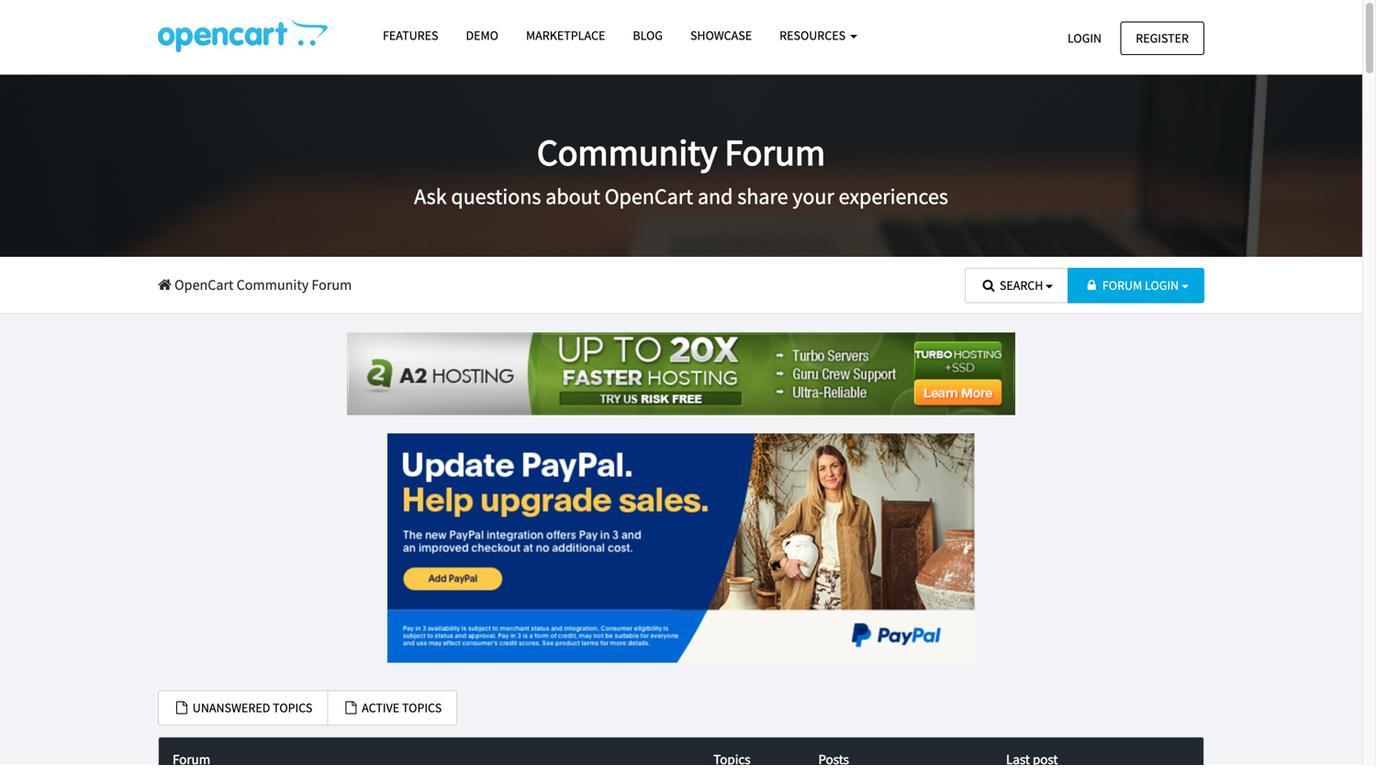 Task type: locate. For each thing, give the bounding box(es) containing it.
topics right active
[[402, 700, 442, 717]]

forum login button
[[1068, 268, 1205, 303]]

login right lock image
[[1145, 277, 1179, 294]]

0 vertical spatial opencart
[[605, 183, 693, 210]]

topics
[[273, 700, 313, 717], [402, 700, 442, 717]]

2 file o image from the left
[[343, 702, 359, 715]]

community forum ask questions about opencart and share your experiences
[[414, 129, 949, 210]]

community inside community forum ask questions about opencart and share your experiences
[[537, 129, 718, 176]]

forum inside community forum ask questions about opencart and share your experiences
[[725, 129, 826, 176]]

1 vertical spatial login
[[1145, 277, 1179, 294]]

active topics
[[359, 700, 442, 717]]

file o image left active
[[343, 702, 359, 715]]

share
[[738, 183, 788, 210]]

1 horizontal spatial community
[[537, 129, 718, 176]]

opencart
[[605, 183, 693, 210], [175, 276, 234, 294]]

active
[[362, 700, 400, 717]]

lock image
[[1084, 279, 1100, 292]]

0 horizontal spatial community
[[237, 276, 309, 294]]

login left 'register'
[[1068, 30, 1102, 46]]

and
[[698, 183, 733, 210]]

file o image inside active topics link
[[343, 702, 359, 715]]

login
[[1068, 30, 1102, 46], [1145, 277, 1179, 294]]

file o image left unanswered
[[174, 702, 190, 715]]

community
[[537, 129, 718, 176], [237, 276, 309, 294]]

file o image inside unanswered topics link
[[174, 702, 190, 715]]

topics inside unanswered topics link
[[273, 700, 313, 717]]

0 horizontal spatial file o image
[[174, 702, 190, 715]]

experiences
[[839, 183, 949, 210]]

1 horizontal spatial forum
[[725, 129, 826, 176]]

file o image
[[174, 702, 190, 715], [343, 702, 359, 715]]

2 horizontal spatial forum
[[1103, 277, 1143, 294]]

unanswered topics
[[190, 700, 313, 717]]

marketplace link
[[512, 19, 619, 52]]

opencart inside community forum ask questions about opencart and share your experiences
[[605, 183, 693, 210]]

0 horizontal spatial login
[[1068, 30, 1102, 46]]

register link
[[1121, 22, 1205, 55]]

2 topics from the left
[[402, 700, 442, 717]]

1 topics from the left
[[273, 700, 313, 717]]

1 horizontal spatial file o image
[[343, 702, 359, 715]]

topics inside active topics link
[[402, 700, 442, 717]]

0 vertical spatial community
[[537, 129, 718, 176]]

resources link
[[766, 19, 871, 52]]

1 horizontal spatial login
[[1145, 277, 1179, 294]]

search image
[[981, 279, 997, 292]]

blog
[[633, 27, 663, 44]]

questions
[[451, 183, 541, 210]]

active topics link
[[327, 691, 457, 726]]

forum inside popup button
[[1103, 277, 1143, 294]]

search button
[[965, 268, 1069, 303]]

paypal payment gateway image
[[388, 434, 975, 664]]

features link
[[369, 19, 452, 52]]

1 horizontal spatial topics
[[402, 700, 442, 717]]

forum
[[725, 129, 826, 176], [312, 276, 352, 294], [1103, 277, 1143, 294]]

1 file o image from the left
[[174, 702, 190, 715]]

0 horizontal spatial forum
[[312, 276, 352, 294]]

topics right unanswered
[[273, 700, 313, 717]]

forum login
[[1103, 277, 1179, 294]]

1 vertical spatial community
[[237, 276, 309, 294]]

opencart right home image
[[175, 276, 234, 294]]

opencart left and
[[605, 183, 693, 210]]

login inside "link"
[[1068, 30, 1102, 46]]

ask
[[414, 183, 447, 210]]

topics for active topics
[[402, 700, 442, 717]]

opencart community forum link
[[158, 276, 352, 294]]

0 vertical spatial login
[[1068, 30, 1102, 46]]

demo link
[[452, 19, 512, 52]]

1 horizontal spatial opencart
[[605, 183, 693, 210]]

0 horizontal spatial topics
[[273, 700, 313, 717]]

0 horizontal spatial opencart
[[175, 276, 234, 294]]



Task type: vqa. For each thing, say whether or not it's contained in the screenshot.
the bottom the Jump to post
no



Task type: describe. For each thing, give the bounding box(es) containing it.
file o image for active topics
[[343, 702, 359, 715]]

unanswered topics link
[[158, 691, 328, 726]]

showcase link
[[677, 19, 766, 52]]

opencart community forum
[[172, 276, 352, 294]]

a2 hosting image
[[347, 333, 1016, 416]]

1 vertical spatial opencart
[[175, 276, 234, 294]]

features
[[383, 27, 439, 44]]

search
[[1000, 277, 1044, 294]]

showcase
[[691, 27, 752, 44]]

home image
[[158, 278, 172, 292]]

register
[[1136, 30, 1189, 46]]

login link
[[1052, 22, 1118, 55]]

demo
[[466, 27, 499, 44]]

your
[[793, 183, 835, 210]]

blog link
[[619, 19, 677, 52]]

unanswered
[[193, 700, 270, 717]]

login inside popup button
[[1145, 277, 1179, 294]]

topics for unanswered topics
[[273, 700, 313, 717]]

about
[[546, 183, 600, 210]]

resources
[[780, 27, 848, 44]]

file o image for unanswered topics
[[174, 702, 190, 715]]

marketplace
[[526, 27, 605, 44]]



